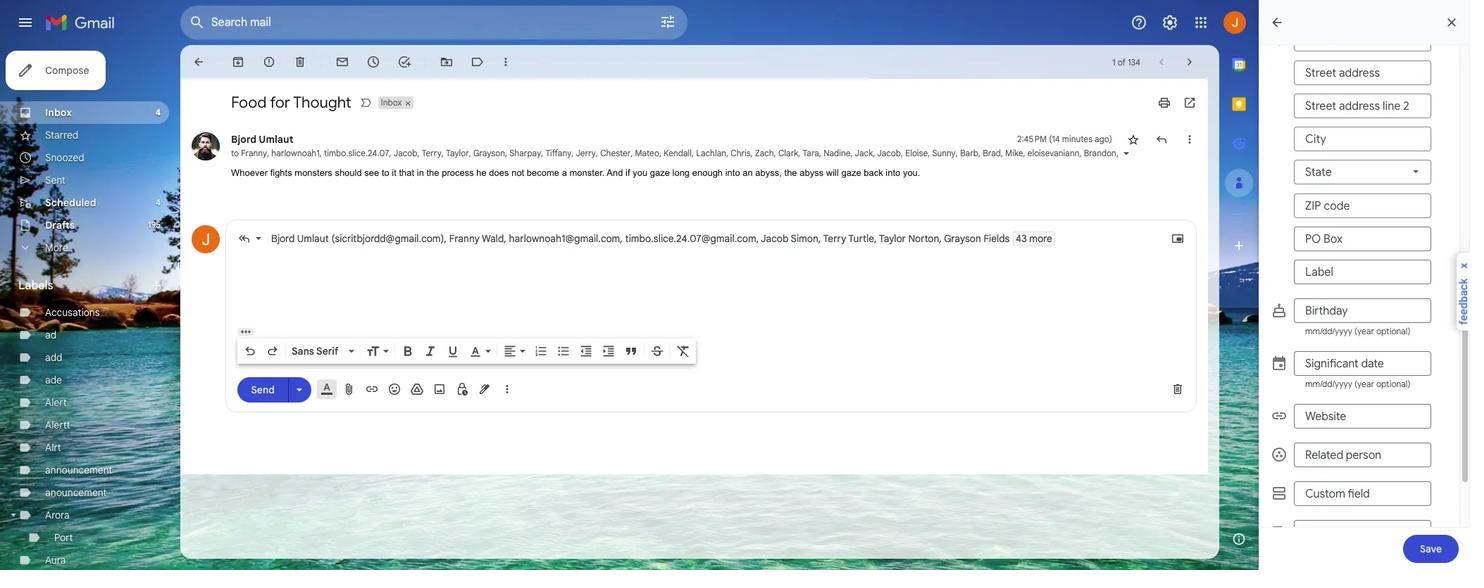 Task type: describe. For each thing, give the bounding box(es) containing it.
zach
[[755, 148, 774, 159]]

1 the from the left
[[427, 168, 439, 178]]

2:45 pm (14 minutes ago) cell
[[1017, 132, 1112, 147]]

1 into from the left
[[725, 168, 740, 178]]

norton
[[908, 232, 939, 245]]

not
[[512, 168, 524, 178]]

search mail image
[[185, 10, 210, 35]]

show details image
[[1122, 149, 1131, 158]]

chester
[[600, 148, 631, 159]]

discard draft ‪(⌘⇧d)‬ image
[[1171, 383, 1185, 397]]

4 for scheduled
[[156, 197, 161, 208]]

timbo.slice.24.07@gmail.com
[[625, 232, 756, 245]]

ad
[[45, 329, 56, 342]]

2:45 pm (14 minutes ago)
[[1017, 134, 1112, 144]]

more send options image
[[292, 383, 306, 397]]

harlownoah1@gmail.com
[[509, 232, 620, 245]]

Not starred checkbox
[[1126, 132, 1141, 147]]

bulleted list ‪(⌘⇧8)‬ image
[[557, 344, 571, 359]]

insert emoji ‪(⌘⇧2)‬ image
[[387, 383, 402, 397]]

minutes
[[1062, 134, 1093, 144]]

show trimmed content image
[[237, 328, 254, 336]]

sans serif option
[[289, 344, 346, 359]]

barb
[[960, 148, 979, 159]]

1 horizontal spatial jacob
[[761, 232, 789, 245]]

bjord for bjord umlaut (sicritbjordd@gmail.com) , franny wald , harlownoah1@gmail.com , timbo.slice.24.07@gmail.com , jacob simon , terry turtle , taylor norton , grayson fields 43 more
[[271, 232, 295, 245]]

scheduled
[[45, 197, 96, 209]]

back
[[864, 168, 883, 178]]

arora
[[45, 509, 70, 522]]

0 vertical spatial franny
[[241, 148, 267, 159]]

sent link
[[45, 174, 65, 187]]

sharpay
[[509, 148, 541, 159]]

insert link ‪(⌘k)‬ image
[[365, 383, 379, 397]]

archive image
[[231, 55, 245, 69]]

ade link
[[45, 374, 62, 387]]

you
[[633, 168, 647, 178]]

insert signature image
[[478, 383, 492, 397]]

undo ‪(⌘z)‬ image
[[243, 344, 257, 359]]

become
[[527, 168, 559, 178]]

bold ‪(⌘b)‬ image
[[401, 344, 415, 359]]

lachlan
[[696, 148, 726, 159]]

redo ‪(⌘y)‬ image
[[266, 344, 280, 359]]

add link
[[45, 352, 62, 364]]

labels
[[18, 279, 53, 293]]

a
[[562, 168, 567, 178]]

snooze image
[[366, 55, 380, 69]]

starred link
[[45, 129, 78, 142]]

monsters
[[295, 168, 332, 178]]

accusations
[[45, 306, 100, 319]]

wald
[[482, 232, 504, 245]]

port link
[[54, 532, 73, 545]]

umlaut for bjord umlaut (sicritbjordd@gmail.com) , franny wald , harlownoah1@gmail.com , timbo.slice.24.07@gmail.com , jacob simon , terry turtle , taylor norton , grayson fields 43 more
[[297, 232, 329, 245]]

195
[[148, 220, 161, 230]]

if
[[626, 168, 630, 178]]

move to image
[[440, 55, 454, 69]]

send button
[[237, 377, 288, 403]]

thought
[[293, 93, 351, 112]]

kendall
[[664, 148, 692, 159]]

formatting options toolbar
[[237, 339, 696, 364]]

announcement
[[45, 464, 112, 477]]

insert photo image
[[433, 383, 447, 397]]

that
[[399, 168, 414, 178]]

1 gaze from the left
[[650, 168, 670, 178]]

see
[[364, 168, 379, 178]]

nadine
[[824, 148, 851, 159]]

whoever fights monsters should see to it that in the process he does not become a monster. and if you gaze long enough into an abyss, the abyss will gaze back into you.
[[231, 168, 920, 178]]

inbox link
[[45, 106, 72, 119]]

gmail image
[[45, 8, 122, 37]]

fights
[[270, 168, 292, 178]]

2 gaze from the left
[[841, 168, 861, 178]]

main menu image
[[17, 14, 34, 31]]

snoozed link
[[45, 151, 84, 164]]

underline ‪(⌘u)‬ image
[[446, 345, 460, 359]]

1
[[1112, 57, 1116, 67]]

more image
[[499, 55, 513, 69]]

2 the from the left
[[784, 168, 797, 178]]

aura
[[45, 554, 66, 567]]

you.
[[903, 168, 920, 178]]

0 horizontal spatial jacob
[[394, 148, 417, 159]]

anouncement link
[[45, 487, 107, 499]]

2 into from the left
[[886, 168, 901, 178]]

inbox for inbox button at the left top of the page
[[381, 97, 402, 108]]

chris
[[731, 148, 751, 159]]

scheduled link
[[45, 197, 96, 209]]

older image
[[1183, 55, 1197, 69]]

bjord umlaut (sicritbjordd@gmail.com) , franny wald , harlownoah1@gmail.com , timbo.slice.24.07@gmail.com , jacob simon , terry turtle , taylor norton , grayson fields 43 more
[[271, 232, 1052, 245]]

port
[[54, 532, 73, 545]]

tiffany
[[546, 148, 572, 159]]

arora link
[[45, 509, 70, 522]]

turtle
[[848, 232, 874, 245]]

134
[[1128, 57, 1141, 67]]

more options image
[[503, 383, 511, 397]]

toggle confidential mode image
[[455, 383, 469, 397]]



Task type: locate. For each thing, give the bounding box(es) containing it.
grayson
[[473, 148, 505, 159], [944, 232, 981, 245]]

1 horizontal spatial umlaut
[[297, 232, 329, 245]]

terry up in
[[422, 148, 442, 159]]

long
[[672, 168, 690, 178]]

the down clark
[[784, 168, 797, 178]]

Message Body text field
[[237, 257, 1185, 317]]

eloisevaniann
[[1028, 148, 1080, 159]]

he
[[476, 168, 487, 178]]

inbox button
[[378, 97, 403, 109]]

ade
[[45, 374, 62, 387]]

italic ‪(⌘i)‬ image
[[423, 344, 437, 359]]

0 horizontal spatial into
[[725, 168, 740, 178]]

drafts link
[[45, 219, 75, 232]]

alrt
[[45, 442, 61, 454]]

inbox inside labels navigation
[[45, 106, 72, 119]]

1 vertical spatial grayson
[[944, 232, 981, 245]]

food
[[231, 93, 267, 112]]

0 vertical spatial terry
[[422, 148, 442, 159]]

1 vertical spatial franny
[[449, 232, 480, 245]]

report spam image
[[262, 55, 276, 69]]

accusations link
[[45, 306, 100, 319]]

1 horizontal spatial to
[[382, 168, 389, 178]]

1 horizontal spatial franny
[[449, 232, 480, 245]]

does
[[489, 168, 509, 178]]

0 vertical spatial bjord
[[231, 133, 256, 146]]

an
[[743, 168, 753, 178]]

timbo.slice.24.07
[[324, 148, 389, 159]]

43
[[1016, 232, 1027, 245]]

alert link
[[45, 397, 67, 409]]

0 horizontal spatial terry
[[422, 148, 442, 159]]

1 vertical spatial umlaut
[[297, 232, 329, 245]]

delete image
[[293, 55, 307, 69]]

0 horizontal spatial grayson
[[473, 148, 505, 159]]

in
[[417, 168, 424, 178]]

0 vertical spatial 4
[[155, 107, 161, 118]]

0 vertical spatial to
[[231, 148, 239, 159]]

1 horizontal spatial inbox
[[381, 97, 402, 108]]

gaze right will
[[841, 168, 861, 178]]

send
[[251, 384, 275, 396]]

to left it
[[382, 168, 389, 178]]

fields
[[984, 232, 1010, 245]]

mark as unread image
[[335, 55, 349, 69]]

more button
[[0, 237, 169, 259]]

0 horizontal spatial to
[[231, 148, 239, 159]]

not starred image
[[1126, 132, 1141, 147]]

bjord umlaut
[[231, 133, 293, 146]]

alertt link
[[45, 419, 70, 432]]

grayson up he
[[473, 148, 505, 159]]

1 vertical spatial bjord
[[271, 232, 295, 245]]

brad
[[983, 148, 1001, 159]]

advanced search options image
[[654, 8, 682, 36]]

strikethrough ‪(⌘⇧x)‬ image
[[650, 344, 664, 359]]

labels heading
[[18, 279, 149, 293]]

more
[[45, 242, 68, 254]]

starred
[[45, 129, 78, 142]]

alertt
[[45, 419, 70, 432]]

clark
[[778, 148, 798, 159]]

1 horizontal spatial bjord
[[271, 232, 295, 245]]

of
[[1118, 57, 1126, 67]]

1 horizontal spatial terry
[[823, 232, 846, 245]]

0 horizontal spatial taylor
[[446, 148, 469, 159]]

abyss,
[[755, 168, 782, 178]]

snoozed
[[45, 151, 84, 164]]

anouncement
[[45, 487, 107, 499]]

jacob
[[394, 148, 417, 159], [877, 148, 901, 159], [761, 232, 789, 245]]

monster.
[[570, 168, 605, 178]]

jerry
[[576, 148, 596, 159]]

jacob left simon
[[761, 232, 789, 245]]

brandon
[[1084, 148, 1117, 159]]

tab list
[[1219, 45, 1259, 520]]

and
[[607, 168, 623, 178]]

1 vertical spatial 4
[[156, 197, 161, 208]]

,
[[267, 148, 269, 159], [320, 148, 322, 159], [389, 148, 391, 159], [417, 148, 420, 159], [442, 148, 444, 159], [469, 148, 471, 159], [505, 148, 507, 159], [541, 148, 543, 159], [572, 148, 574, 159], [596, 148, 598, 159], [631, 148, 633, 159], [659, 148, 662, 159], [692, 148, 694, 159], [726, 148, 729, 159], [751, 148, 753, 159], [774, 148, 776, 159], [798, 148, 801, 159], [819, 148, 821, 159], [851, 148, 853, 159], [873, 148, 875, 159], [901, 148, 903, 159], [928, 148, 930, 159], [956, 148, 958, 159], [979, 148, 981, 159], [1001, 148, 1003, 159], [1023, 148, 1025, 159], [1080, 148, 1082, 159], [1117, 148, 1119, 159], [1229, 148, 1233, 159], [1252, 148, 1256, 159], [1268, 148, 1273, 159], [1310, 148, 1315, 159], [1333, 148, 1338, 159], [1359, 148, 1364, 159], [1389, 148, 1393, 159], [1413, 148, 1417, 159], [444, 232, 447, 245], [504, 232, 506, 245], [620, 232, 623, 245], [756, 232, 759, 245], [818, 232, 821, 245], [874, 232, 877, 245], [939, 232, 942, 245]]

numbered list ‪(⌘⇧7)‬ image
[[534, 344, 548, 359]]

settings image
[[1162, 14, 1179, 31]]

inbox inside inbox button
[[381, 97, 402, 108]]

franny down bjord umlaut
[[241, 148, 267, 159]]

0 vertical spatial umlaut
[[259, 133, 293, 146]]

attach files image
[[342, 383, 356, 397]]

umlaut
[[259, 133, 293, 146], [297, 232, 329, 245]]

terry
[[422, 148, 442, 159], [823, 232, 846, 245]]

0 vertical spatial grayson
[[473, 148, 505, 159]]

bjord up whoever
[[231, 133, 256, 146]]

sans
[[292, 345, 314, 358]]

ago)
[[1095, 134, 1112, 144]]

terry left the 'turtle'
[[823, 232, 846, 245]]

to
[[231, 148, 239, 159], [382, 168, 389, 178]]

0 horizontal spatial inbox
[[45, 106, 72, 119]]

enough
[[692, 168, 723, 178]]

franny left wald
[[449, 232, 480, 245]]

Search mail text field
[[211, 15, 620, 30]]

1 horizontal spatial into
[[886, 168, 901, 178]]

inbox for inbox link
[[45, 106, 72, 119]]

remove formatting ‪(⌘\)‬ image
[[676, 344, 690, 359]]

(sicritbjordd@gmail.com)
[[331, 232, 444, 245]]

drafts
[[45, 219, 75, 232]]

gaze
[[650, 168, 670, 178], [841, 168, 861, 178]]

for
[[270, 93, 290, 112]]

2:45 pm
[[1017, 134, 1047, 144]]

side panel section
[[1219, 45, 1259, 559]]

the right in
[[427, 168, 439, 178]]

it
[[392, 168, 397, 178]]

0 vertical spatial taylor
[[446, 148, 469, 159]]

will
[[826, 168, 839, 178]]

mateo
[[635, 148, 659, 159]]

1 vertical spatial terry
[[823, 232, 846, 245]]

food for thought
[[231, 93, 351, 112]]

bjord right the type of response icon at top left
[[271, 232, 295, 245]]

4
[[155, 107, 161, 118], [156, 197, 161, 208]]

compose button
[[6, 51, 106, 90]]

gaze right you
[[650, 168, 670, 178]]

0 horizontal spatial franny
[[241, 148, 267, 159]]

0 horizontal spatial the
[[427, 168, 439, 178]]

None search field
[[180, 6, 688, 39]]

2 horizontal spatial jacob
[[877, 148, 901, 159]]

more
[[1029, 232, 1052, 245]]

sans serif
[[292, 345, 338, 358]]

back to inbox image
[[192, 55, 206, 69]]

announcement link
[[45, 464, 112, 477]]

franny
[[241, 148, 267, 159], [449, 232, 480, 245]]

into left you.
[[886, 168, 901, 178]]

labels navigation
[[0, 45, 180, 571]]

indent less ‪(⌘[)‬ image
[[579, 344, 593, 359]]

0 horizontal spatial bjord
[[231, 133, 256, 146]]

to franny , harlownoah1 , timbo.slice.24.07 , jacob , terry , taylor , grayson , sharpay , tiffany , jerry , chester , mateo , kendall , lachlan , chris , zach , clark , tara , nadine , jack , jacob , eloise , sunny , barb , brad , mike , eloisevaniann , brandon ,
[[231, 148, 1121, 159]]

taylor
[[446, 148, 469, 159], [879, 232, 906, 245]]

0 horizontal spatial gaze
[[650, 168, 670, 178]]

into
[[725, 168, 740, 178], [886, 168, 901, 178]]

alert
[[45, 397, 67, 409]]

indent more ‪(⌘])‬ image
[[602, 344, 616, 359]]

abyss
[[800, 168, 824, 178]]

sent
[[45, 174, 65, 187]]

inbox down add to tasks icon
[[381, 97, 402, 108]]

labels image
[[471, 55, 485, 69]]

add to tasks image
[[397, 55, 411, 69]]

(14
[[1049, 134, 1060, 144]]

1 vertical spatial taylor
[[879, 232, 906, 245]]

compose
[[45, 64, 89, 77]]

support image
[[1131, 14, 1148, 31]]

4 for inbox
[[155, 107, 161, 118]]

whoever
[[231, 168, 268, 178]]

taylor up process
[[446, 148, 469, 159]]

tara
[[803, 148, 819, 159]]

type of response image
[[237, 232, 251, 246]]

to up whoever
[[231, 148, 239, 159]]

1 horizontal spatial the
[[784, 168, 797, 178]]

quote ‪(⌘⇧9)‬ image
[[624, 344, 638, 359]]

mike
[[1005, 148, 1023, 159]]

umlaut for bjord umlaut
[[259, 133, 293, 146]]

taylor right the 'turtle'
[[879, 232, 906, 245]]

umlaut down monsters
[[297, 232, 329, 245]]

1 horizontal spatial gaze
[[841, 168, 861, 178]]

into left the an
[[725, 168, 740, 178]]

insert files using drive image
[[410, 383, 424, 397]]

0 horizontal spatial umlaut
[[259, 133, 293, 146]]

process
[[442, 168, 474, 178]]

inbox up starred link
[[45, 106, 72, 119]]

1 horizontal spatial grayson
[[944, 232, 981, 245]]

1 horizontal spatial taylor
[[879, 232, 906, 245]]

umlaut up harlownoah1
[[259, 133, 293, 146]]

harlownoah1
[[271, 148, 320, 159]]

jacob up the back on the right
[[877, 148, 901, 159]]

grayson left fields
[[944, 232, 981, 245]]

jacob up the that
[[394, 148, 417, 159]]

1 vertical spatial to
[[382, 168, 389, 178]]

add
[[45, 352, 62, 364]]

sunny
[[932, 148, 956, 159]]

bjord for bjord umlaut
[[231, 133, 256, 146]]

alrt link
[[45, 442, 61, 454]]

jack
[[855, 148, 873, 159]]



Task type: vqa. For each thing, say whether or not it's contained in the screenshot.
THE "MON, SEP 11, 10:41 AM" Cell
no



